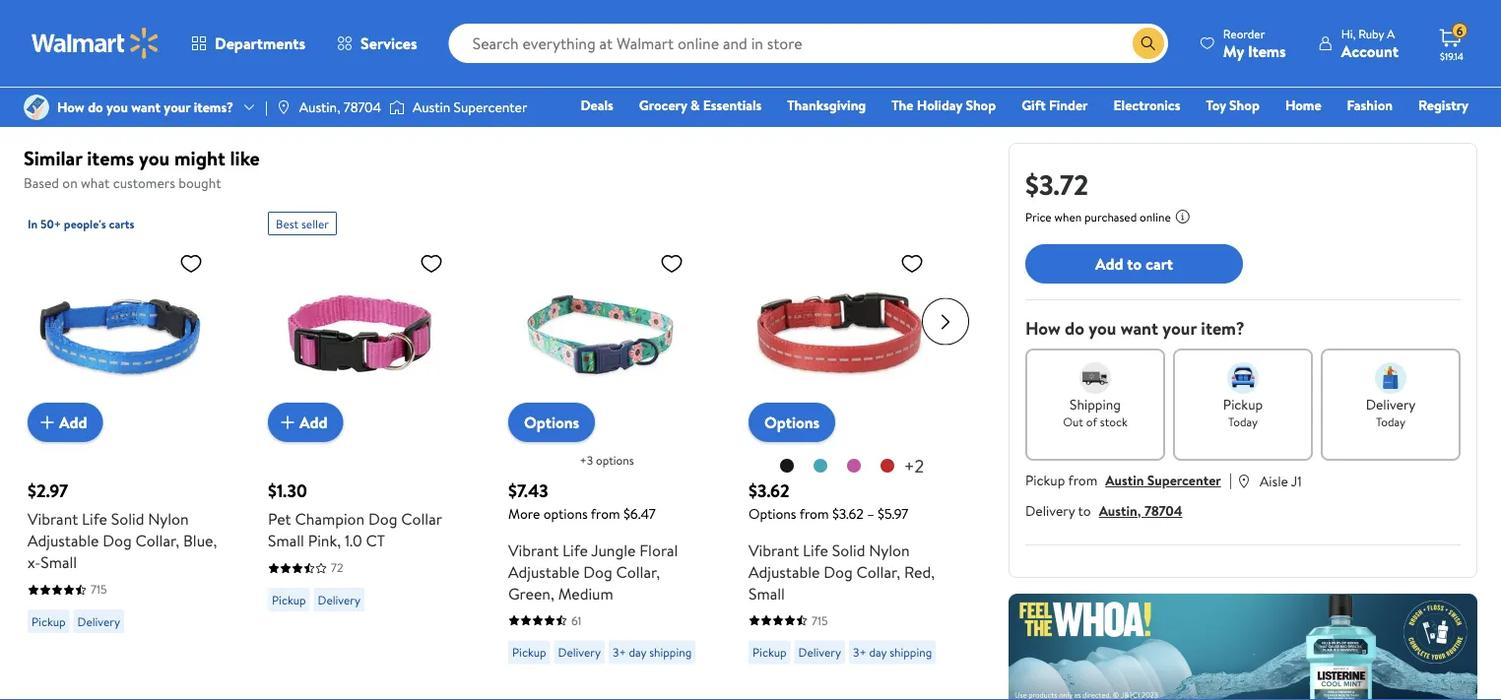 Task type: locate. For each thing, give the bounding box(es) containing it.
0 horizontal spatial shop
[[966, 96, 996, 115]]

dog left floral
[[584, 561, 613, 582]]

1 horizontal spatial austin,
[[1099, 501, 1141, 521]]

ruby
[[1359, 25, 1385, 42]]

aisle
[[1260, 471, 1289, 491]]

want down the add to cart button
[[1121, 316, 1159, 341]]

life inside 'vibrant life jungle floral adjustable dog collar, green, medium'
[[563, 539, 588, 561]]

 image for how do you want your items?
[[24, 95, 49, 120]]

+2
[[904, 453, 924, 478]]

3+ up essentials
[[753, 27, 766, 43]]

options for $3.62
[[765, 411, 820, 433]]

from inside pickup from austin supercenter |
[[1068, 471, 1098, 490]]

2 horizontal spatial small
[[749, 582, 785, 604]]

1 horizontal spatial to
[[1127, 253, 1142, 275]]

1 horizontal spatial |
[[1229, 469, 1233, 491]]

add to favorites list, vibrant life solid nylon adjustable dog collar, red, small image
[[901, 251, 924, 275]]

1 horizontal spatial options link
[[749, 402, 836, 442]]

2 horizontal spatial collar,
[[857, 561, 901, 582]]

0 horizontal spatial add to cart image
[[35, 410, 59, 434]]

3+
[[132, 5, 145, 22], [753, 27, 766, 43], [613, 644, 626, 661], [853, 644, 867, 661]]

0 horizontal spatial do
[[88, 97, 103, 117]]

dog left blue,
[[103, 530, 132, 551]]

vibrant life jungle floral adjustable dog collar, green, medium image
[[508, 243, 692, 426]]

3+ day shipping
[[132, 5, 211, 22], [753, 27, 832, 43], [613, 644, 692, 661], [853, 644, 932, 661]]

1 vertical spatial options
[[544, 504, 588, 523]]

0 horizontal spatial nylon
[[148, 508, 189, 530]]

1 vertical spatial how
[[1026, 316, 1061, 341]]

1 horizontal spatial 78704
[[1145, 501, 1183, 521]]

options down black icon
[[749, 504, 797, 523]]

vibrant life solid nylon adjustable dog collar, red, small
[[749, 539, 935, 604]]

2 shop from the left
[[1230, 96, 1260, 115]]

from up delivery to austin, 78704
[[1068, 471, 1098, 490]]

2 horizontal spatial adjustable
[[749, 561, 820, 582]]

collar, left blue,
[[136, 530, 180, 551]]

| right items?
[[265, 97, 268, 117]]

toy shop
[[1206, 96, 1260, 115]]

1 horizontal spatial shop
[[1230, 96, 1260, 115]]

collar, inside 'vibrant life jungle floral adjustable dog collar, green, medium'
[[616, 561, 660, 582]]

adjustable down $2.97
[[28, 530, 99, 551]]

 image up similar
[[24, 95, 49, 120]]

toy
[[1206, 96, 1226, 115]]

in
[[28, 215, 38, 232]]

grocery
[[639, 96, 687, 115]]

nylon inside vibrant life solid nylon adjustable dog collar, red, small
[[869, 539, 910, 561]]

78704
[[344, 97, 381, 117], [1145, 501, 1183, 521]]

your left item?
[[1163, 316, 1197, 341]]

champion
[[295, 508, 365, 530]]

adjustable for $7.43
[[508, 561, 580, 582]]

might
[[174, 144, 225, 172]]

1 horizontal spatial small
[[268, 530, 304, 551]]

the holiday shop
[[892, 96, 996, 115]]

items
[[87, 144, 134, 172]]

0 horizontal spatial options link
[[508, 402, 595, 442]]

1 vertical spatial supercenter
[[1148, 471, 1221, 490]]

nylon
[[148, 508, 189, 530], [869, 539, 910, 561]]

0 horizontal spatial add
[[59, 411, 87, 433]]

registry
[[1419, 96, 1469, 115]]

vibrant down more
[[508, 539, 559, 561]]

0 vertical spatial 715
[[91, 581, 107, 598]]

add up $2.97
[[59, 411, 87, 433]]

adjustable down $3.62 options from $3.62 – $5.97
[[749, 561, 820, 582]]

0 horizontal spatial collar,
[[136, 530, 180, 551]]

715 down $2.97 vibrant life solid nylon adjustable dog collar, blue, x-small
[[91, 581, 107, 598]]

1 horizontal spatial collar,
[[616, 561, 660, 582]]

collar, for $7.43
[[616, 561, 660, 582]]

your left items?
[[164, 97, 190, 117]]

0 horizontal spatial your
[[164, 97, 190, 117]]

2 horizontal spatial add
[[1096, 253, 1124, 275]]

options up $7.43
[[524, 411, 579, 433]]

1 vertical spatial austin,
[[1099, 501, 1141, 521]]

1 horizontal spatial from
[[800, 504, 829, 523]]

from down teal icon
[[800, 504, 829, 523]]

options link for $7.43
[[508, 402, 595, 442]]

add button up the $1.30
[[268, 402, 343, 442]]

vibrant for $3.62
[[749, 539, 799, 561]]

0 vertical spatial nylon
[[148, 508, 189, 530]]

2 product group from the left
[[268, 203, 465, 672]]

today down intent image for delivery
[[1376, 413, 1406, 430]]

1 vertical spatial do
[[1065, 316, 1085, 341]]

add to cart image
[[35, 410, 59, 434], [276, 410, 300, 434]]

1 vertical spatial to
[[1078, 501, 1091, 521]]

1 horizontal spatial nylon
[[869, 539, 910, 561]]

0 vertical spatial options
[[596, 451, 634, 468]]

0 vertical spatial to
[[1127, 253, 1142, 275]]

austin up austin, 78704 button
[[1106, 471, 1144, 490]]

want for item?
[[1121, 316, 1159, 341]]

adjustable inside vibrant life solid nylon adjustable dog collar, red, small
[[749, 561, 820, 582]]

1 horizontal spatial you
[[139, 144, 170, 172]]

3 product group from the left
[[508, 203, 705, 672]]

3+ day shipping up the thanksgiving
[[753, 27, 832, 43]]

options right more
[[544, 504, 588, 523]]

|
[[265, 97, 268, 117], [1229, 469, 1233, 491]]

dog right 1.0
[[368, 508, 398, 530]]

78704 down austin supercenter button
[[1145, 501, 1183, 521]]

collar,
[[136, 530, 180, 551], [616, 561, 660, 582], [857, 561, 901, 582]]

you inside similar items you might like based on what customers bought
[[139, 144, 170, 172]]

dog down $3.62 options from $3.62 – $5.97
[[824, 561, 853, 582]]

2 add to cart image from the left
[[276, 410, 300, 434]]

the holiday shop link
[[883, 95, 1005, 116]]

1 horizontal spatial solid
[[832, 539, 865, 561]]

1 horizontal spatial your
[[1163, 316, 1197, 341]]

supercenter
[[454, 97, 527, 117], [1148, 471, 1221, 490]]

austin, 78704 button
[[1099, 501, 1183, 521]]

solid inside vibrant life solid nylon adjustable dog collar, red, small
[[832, 539, 865, 561]]

delivery down $2.97 vibrant life solid nylon adjustable dog collar, blue, x-small
[[77, 613, 120, 630]]

add to cart image for vibrant life solid nylon adjustable dog collar, blue, x-small
[[35, 410, 59, 434]]

bought
[[179, 173, 221, 193]]

$2.97
[[28, 478, 68, 503]]

3+ down vibrant life solid nylon adjustable dog collar, red, small
[[853, 644, 867, 661]]

of
[[1087, 413, 1097, 430]]

0 vertical spatial how
[[57, 97, 85, 117]]

austin,
[[299, 97, 340, 117], [1099, 501, 1141, 521]]

you up customers
[[139, 144, 170, 172]]

add
[[1096, 253, 1124, 275], [59, 411, 87, 433], [300, 411, 328, 433]]

0 horizontal spatial  image
[[24, 95, 49, 120]]

+3 options
[[580, 451, 634, 468]]

you up intent image for shipping
[[1089, 316, 1117, 341]]

add button for vibrant life solid nylon adjustable dog collar, blue, x-small
[[28, 402, 103, 442]]

dog inside vibrant life solid nylon adjustable dog collar, red, small
[[824, 561, 853, 582]]

vibrant inside 'vibrant life jungle floral adjustable dog collar, green, medium'
[[508, 539, 559, 561]]

add up the $1.30
[[300, 411, 328, 433]]

0 vertical spatial do
[[88, 97, 103, 117]]

add to cart image up the $1.30
[[276, 410, 300, 434]]

 image right austin, 78704
[[389, 98, 405, 117]]

teal image
[[813, 458, 828, 473]]

0 horizontal spatial you
[[106, 97, 128, 117]]

add button up $2.97
[[28, 402, 103, 442]]

to inside button
[[1127, 253, 1142, 275]]

1 horizontal spatial 715
[[812, 612, 828, 629]]

2 options link from the left
[[749, 402, 836, 442]]

collar, right the medium
[[616, 561, 660, 582]]

options up black icon
[[765, 411, 820, 433]]

essentials
[[703, 96, 762, 115]]

0 vertical spatial your
[[164, 97, 190, 117]]

1 vertical spatial want
[[1121, 316, 1159, 341]]

adjustable inside $2.97 vibrant life solid nylon adjustable dog collar, blue, x-small
[[28, 530, 99, 551]]

1 horizontal spatial supercenter
[[1148, 471, 1221, 490]]

j1
[[1291, 471, 1302, 491]]

1 vertical spatial 78704
[[1145, 501, 1183, 521]]

add to cart image up $2.97
[[35, 410, 59, 434]]

deals
[[581, 96, 614, 115]]

0 horizontal spatial vibrant
[[28, 508, 78, 530]]

online
[[1140, 209, 1171, 226]]

0 vertical spatial you
[[106, 97, 128, 117]]

day up thanksgiving link
[[769, 27, 787, 43]]

 image
[[24, 95, 49, 120], [389, 98, 405, 117]]

walmart+
[[1410, 123, 1469, 142]]

product group containing $1.30
[[268, 203, 465, 672]]

how
[[57, 97, 85, 117], [1026, 316, 1061, 341]]

grocery & essentials link
[[630, 95, 771, 116]]

to
[[1127, 253, 1142, 275], [1078, 501, 1091, 521]]

life inside vibrant life solid nylon adjustable dog collar, red, small
[[803, 539, 828, 561]]

home
[[1286, 96, 1322, 115]]

1 add to cart image from the left
[[35, 410, 59, 434]]

today inside delivery today
[[1376, 413, 1406, 430]]

0 horizontal spatial want
[[131, 97, 161, 117]]

add to favorites list, vibrant life solid nylon adjustable dog collar, blue, x-small image
[[179, 251, 203, 275]]

red,
[[904, 561, 935, 582]]

$1.30 pet champion dog collar small pink, 1.0 ct
[[268, 478, 442, 551]]

715 down vibrant life solid nylon adjustable dog collar, red, small
[[812, 612, 828, 629]]

austin, down pickup from austin supercenter |
[[1099, 501, 1141, 521]]

1 vertical spatial solid
[[832, 539, 865, 561]]

0 horizontal spatial adjustable
[[28, 530, 99, 551]]

vibrant down $3.62 options from $3.62 – $5.97
[[749, 539, 799, 561]]

0 vertical spatial austin,
[[299, 97, 340, 117]]

today inside pickup today
[[1229, 413, 1258, 430]]

1 vertical spatial nylon
[[869, 539, 910, 561]]

0 vertical spatial 78704
[[344, 97, 381, 117]]

add down the purchased at the top right of page
[[1096, 253, 1124, 275]]

day
[[148, 5, 166, 22], [769, 27, 787, 43], [629, 644, 647, 661], [869, 644, 887, 661]]

product group
[[28, 203, 225, 672], [268, 203, 465, 672], [508, 203, 705, 672], [749, 203, 946, 672]]

to down pickup from austin supercenter |
[[1078, 501, 1091, 521]]

do for how do you want your item?
[[1065, 316, 1085, 341]]

how right the next slide for similar items you might like list icon
[[1026, 316, 1061, 341]]

0 horizontal spatial add button
[[28, 402, 103, 442]]

1 add button from the left
[[28, 402, 103, 442]]

how up similar
[[57, 97, 85, 117]]

vibrant for $7.43
[[508, 539, 559, 561]]

0 horizontal spatial austin
[[413, 97, 451, 117]]

out
[[1063, 413, 1084, 430]]

from inside $3.62 options from $3.62 – $5.97
[[800, 504, 829, 523]]

dog inside $2.97 vibrant life solid nylon adjustable dog collar, blue, x-small
[[103, 530, 132, 551]]

delivery up deals
[[558, 27, 601, 43]]

reorder my items
[[1224, 25, 1286, 62]]

the
[[892, 96, 914, 115]]

shop right toy
[[1230, 96, 1260, 115]]

1 vertical spatial your
[[1163, 316, 1197, 341]]

1 horizontal spatial today
[[1376, 413, 1406, 430]]

from left $6.47
[[591, 504, 620, 523]]

floral
[[640, 539, 678, 561]]

1 vertical spatial austin
[[1106, 471, 1144, 490]]

austin inside pickup from austin supercenter |
[[1106, 471, 1144, 490]]

vibrant life solid nylon adjustable dog collar, red, small image
[[749, 243, 932, 426]]

0 vertical spatial solid
[[111, 508, 144, 530]]

seller
[[301, 215, 329, 232]]

options link up black icon
[[749, 402, 836, 442]]

add for $1.30
[[300, 411, 328, 433]]

 image
[[276, 100, 291, 115]]

more
[[508, 504, 540, 523]]

$3.62 down black icon
[[749, 478, 790, 503]]

vibrant inside vibrant life solid nylon adjustable dog collar, red, small
[[749, 539, 799, 561]]

fashion
[[1347, 96, 1393, 115]]

want
[[131, 97, 161, 117], [1121, 316, 1159, 341]]

my
[[1224, 40, 1244, 62]]

1 options link from the left
[[508, 402, 595, 442]]

2 add button from the left
[[268, 402, 343, 442]]

services
[[361, 33, 417, 54]]

search icon image
[[1141, 35, 1157, 51]]

product group containing $7.43
[[508, 203, 705, 672]]

austin down services
[[413, 97, 451, 117]]

2 horizontal spatial life
[[803, 539, 828, 561]]

delivery
[[318, 27, 361, 43], [558, 27, 601, 43], [1366, 395, 1416, 414], [1026, 501, 1075, 521], [318, 591, 361, 608], [77, 613, 120, 630], [558, 644, 601, 661], [799, 644, 841, 661]]

| left aisle
[[1229, 469, 1233, 491]]

add to cart button
[[1026, 244, 1243, 284]]

1 horizontal spatial add button
[[268, 402, 343, 442]]

1 horizontal spatial  image
[[389, 98, 405, 117]]

0 horizontal spatial small
[[41, 551, 77, 573]]

1 horizontal spatial do
[[1065, 316, 1085, 341]]

1 horizontal spatial life
[[563, 539, 588, 561]]

0 horizontal spatial to
[[1078, 501, 1091, 521]]

collar, inside $2.97 vibrant life solid nylon adjustable dog collar, blue, x-small
[[136, 530, 180, 551]]

1 horizontal spatial add
[[300, 411, 328, 433]]

1 horizontal spatial austin
[[1106, 471, 1144, 490]]

0 horizontal spatial from
[[591, 504, 620, 523]]

based
[[24, 173, 59, 193]]

1 vertical spatial 715
[[812, 612, 828, 629]]

adjustable up 61
[[508, 561, 580, 582]]

1 horizontal spatial $3.62
[[832, 504, 864, 523]]

do
[[88, 97, 103, 117], [1065, 316, 1085, 341]]

pickup today
[[1224, 395, 1263, 430]]

do up items
[[88, 97, 103, 117]]

2 vertical spatial you
[[1089, 316, 1117, 341]]

pet champion dog collar small pink, 1.0 ct image
[[268, 243, 451, 426]]

1 today from the left
[[1229, 413, 1258, 430]]

to left cart
[[1127, 253, 1142, 275]]

2 horizontal spatial from
[[1068, 471, 1098, 490]]

pet
[[268, 508, 291, 530]]

gift finder
[[1022, 96, 1088, 115]]

collar, left the red,
[[857, 561, 901, 582]]

delivery down pickup from austin supercenter |
[[1026, 501, 1075, 521]]

small inside $2.97 vibrant life solid nylon adjustable dog collar, blue, x-small
[[41, 551, 77, 573]]

austin, down services dropdown button
[[299, 97, 340, 117]]

0 horizontal spatial options
[[544, 504, 588, 523]]

1 horizontal spatial add to cart image
[[276, 410, 300, 434]]

0 horizontal spatial supercenter
[[454, 97, 527, 117]]

add button
[[28, 402, 103, 442], [268, 402, 343, 442]]

0 horizontal spatial how
[[57, 97, 85, 117]]

you
[[106, 97, 128, 117], [139, 144, 170, 172], [1089, 316, 1117, 341]]

adjustable inside 'vibrant life jungle floral adjustable dog collar, green, medium'
[[508, 561, 580, 582]]

similar
[[24, 144, 82, 172]]

to for add
[[1127, 253, 1142, 275]]

want up similar items you might like based on what customers bought
[[131, 97, 161, 117]]

1 horizontal spatial want
[[1121, 316, 1159, 341]]

50+
[[40, 215, 61, 232]]

0 horizontal spatial today
[[1229, 413, 1258, 430]]

thanksgiving
[[788, 96, 866, 115]]

2 horizontal spatial you
[[1089, 316, 1117, 341]]

0 vertical spatial $3.62
[[749, 478, 790, 503]]

4 product group from the left
[[749, 203, 946, 672]]

collar, inside vibrant life solid nylon adjustable dog collar, red, small
[[857, 561, 901, 582]]

1 horizontal spatial adjustable
[[508, 561, 580, 582]]

3+ day shipping down the medium
[[613, 644, 692, 661]]

3+ up walmart image
[[132, 5, 145, 22]]

options
[[524, 411, 579, 433], [765, 411, 820, 433], [749, 504, 797, 523]]

vibrant inside $2.97 vibrant life solid nylon adjustable dog collar, blue, x-small
[[28, 508, 78, 530]]

want for items?
[[131, 97, 161, 117]]

0 horizontal spatial life
[[82, 508, 107, 530]]

solid down $3.62 options from $3.62 – $5.97
[[832, 539, 865, 561]]

next slide for similar items you might like list image
[[922, 298, 969, 345]]

1 horizontal spatial options
[[596, 451, 634, 468]]

your for items?
[[164, 97, 190, 117]]

today down intent image for pickup
[[1229, 413, 1258, 430]]

do for how do you want your items?
[[88, 97, 103, 117]]

0 vertical spatial |
[[265, 97, 268, 117]]

$3.62 left '–'
[[832, 504, 864, 523]]

1 horizontal spatial how
[[1026, 316, 1061, 341]]

dog inside 'vibrant life jungle floral adjustable dog collar, green, medium'
[[584, 561, 613, 582]]

shop right holiday
[[966, 96, 996, 115]]

78704 down services dropdown button
[[344, 97, 381, 117]]

ct
[[366, 530, 385, 551]]

you up items
[[106, 97, 128, 117]]

2 today from the left
[[1376, 413, 1406, 430]]

options inside $3.62 options from $3.62 – $5.97
[[749, 504, 797, 523]]

0 vertical spatial want
[[131, 97, 161, 117]]

delivery down intent image for delivery
[[1366, 395, 1416, 414]]

1 shop from the left
[[966, 96, 996, 115]]

austin supercenter button
[[1106, 471, 1221, 490]]

small
[[268, 530, 304, 551], [41, 551, 77, 573], [749, 582, 785, 604]]

intent image for shipping image
[[1080, 363, 1111, 394]]

options link up the "+3"
[[508, 402, 595, 442]]

options right the "+3"
[[596, 451, 634, 468]]

2 horizontal spatial vibrant
[[749, 539, 799, 561]]

vibrant down $2.97
[[28, 508, 78, 530]]

1 product group from the left
[[28, 203, 225, 672]]

solid left blue,
[[111, 508, 144, 530]]

1 vertical spatial you
[[139, 144, 170, 172]]

do up intent image for shipping
[[1065, 316, 1085, 341]]

how for how do you want your items?
[[57, 97, 85, 117]]

registry link
[[1410, 95, 1478, 116]]

0 horizontal spatial solid
[[111, 508, 144, 530]]

1 horizontal spatial vibrant
[[508, 539, 559, 561]]

from inside $7.43 more options from $6.47
[[591, 504, 620, 523]]



Task type: vqa. For each thing, say whether or not it's contained in the screenshot.
"IN"
yes



Task type: describe. For each thing, give the bounding box(es) containing it.
&
[[691, 96, 700, 115]]

shop inside "link"
[[1230, 96, 1260, 115]]

fashion link
[[1339, 95, 1402, 116]]

Walmart Site-Wide search field
[[449, 24, 1168, 63]]

holiday
[[917, 96, 963, 115]]

0 vertical spatial supercenter
[[454, 97, 527, 117]]

vibrant life jungle floral adjustable dog collar, green, medium
[[508, 539, 678, 604]]

0 horizontal spatial |
[[265, 97, 268, 117]]

6
[[1457, 22, 1463, 39]]

0 horizontal spatial austin,
[[299, 97, 340, 117]]

$3.72
[[1026, 165, 1089, 203]]

electronics
[[1114, 96, 1181, 115]]

registry one debit
[[1318, 96, 1469, 142]]

account
[[1342, 40, 1399, 62]]

your for item?
[[1163, 316, 1197, 341]]

one
[[1318, 123, 1348, 142]]

day up walmart image
[[148, 5, 166, 22]]

day down vibrant life solid nylon adjustable dog collar, red, small
[[869, 644, 887, 661]]

life for $7.43
[[563, 539, 588, 561]]

you for similar items you might like based on what customers bought
[[139, 144, 170, 172]]

intent image for delivery image
[[1375, 363, 1407, 394]]

add for vibrant life solid nylon adjustable dog collar, blue, x-small
[[59, 411, 87, 433]]

$7.43 more options from $6.47
[[508, 478, 656, 523]]

stock
[[1100, 413, 1128, 430]]

$2.97 vibrant life solid nylon adjustable dog collar, blue, x-small
[[28, 478, 217, 573]]

electronics link
[[1105, 95, 1190, 116]]

reorder
[[1224, 25, 1265, 42]]

delivery down vibrant life solid nylon adjustable dog collar, red, small
[[799, 644, 841, 661]]

1 vertical spatial |
[[1229, 469, 1233, 491]]

you for how do you want your item?
[[1089, 316, 1117, 341]]

options for $7.43
[[524, 411, 579, 433]]

add to cart image for $1.30
[[276, 410, 300, 434]]

item?
[[1201, 316, 1245, 341]]

hi, ruby a account
[[1342, 25, 1399, 62]]

similar items you might like based on what customers bought
[[24, 144, 260, 193]]

life for $3.62
[[803, 539, 828, 561]]

0 vertical spatial austin
[[413, 97, 451, 117]]

$1.30
[[268, 478, 307, 503]]

one debit link
[[1309, 122, 1393, 143]]

items?
[[194, 97, 234, 117]]

how do you want your item?
[[1026, 316, 1245, 341]]

$5.97
[[878, 504, 909, 523]]

services button
[[321, 20, 433, 67]]

Search search field
[[449, 24, 1168, 63]]

available in additional 2 variants element
[[904, 453, 924, 478]]

delivery to austin, 78704
[[1026, 501, 1183, 521]]

deals link
[[572, 95, 623, 116]]

when
[[1055, 209, 1082, 226]]

gift
[[1022, 96, 1046, 115]]

3+ down the medium
[[613, 644, 626, 661]]

aisle j1
[[1260, 471, 1302, 491]]

pickup from austin supercenter |
[[1026, 469, 1233, 491]]

hi,
[[1342, 25, 1356, 42]]

thanksgiving link
[[779, 95, 875, 116]]

austin, 78704
[[299, 97, 381, 117]]

purple image
[[846, 458, 862, 473]]

jungle
[[591, 539, 636, 561]]

austin supercenter
[[413, 97, 527, 117]]

solid inside $2.97 vibrant life solid nylon adjustable dog collar, blue, x-small
[[111, 508, 144, 530]]

x-
[[28, 551, 41, 573]]

vibrant life solid nylon adjustable dog collar, blue, x-small image
[[28, 243, 211, 426]]

collar
[[401, 508, 442, 530]]

to for delivery
[[1078, 501, 1091, 521]]

0 horizontal spatial 78704
[[344, 97, 381, 117]]

product group containing $2.97
[[28, 203, 225, 672]]

grocery & essentials
[[639, 96, 762, 115]]

customers
[[113, 173, 175, 193]]

walmart image
[[32, 28, 160, 59]]

add inside button
[[1096, 253, 1124, 275]]

black image
[[779, 458, 795, 473]]

today for pickup
[[1229, 413, 1258, 430]]

how for how do you want your item?
[[1026, 316, 1061, 341]]

61
[[571, 612, 582, 629]]

dog inside $1.30 pet champion dog collar small pink, 1.0 ct
[[368, 508, 398, 530]]

best seller
[[276, 215, 329, 232]]

1.0
[[345, 530, 362, 551]]

debit
[[1351, 123, 1385, 142]]

medium
[[558, 582, 614, 604]]

 image for austin supercenter
[[389, 98, 405, 117]]

purchased
[[1085, 209, 1137, 226]]

collar, for $3.62
[[857, 561, 901, 582]]

$3.62 options from $3.62 – $5.97
[[749, 478, 909, 523]]

$7.43
[[508, 478, 549, 503]]

0 horizontal spatial 715
[[91, 581, 107, 598]]

home link
[[1277, 95, 1331, 116]]

pickup inside pickup from austin supercenter |
[[1026, 471, 1065, 490]]

red image
[[880, 458, 895, 473]]

–
[[867, 504, 875, 523]]

0 horizontal spatial $3.62
[[749, 478, 790, 503]]

finder
[[1049, 96, 1088, 115]]

what
[[81, 173, 110, 193]]

add to favorites list, pet champion dog collar small pink, 1.0 ct image
[[420, 251, 443, 275]]

3+ day shipping down the red,
[[853, 644, 932, 661]]

life inside $2.97 vibrant life solid nylon adjustable dog collar, blue, x-small
[[82, 508, 107, 530]]

in 50+ people's carts
[[28, 215, 134, 232]]

walmart+ link
[[1401, 122, 1478, 143]]

$6.47
[[624, 504, 656, 523]]

72
[[331, 559, 343, 576]]

gift finder link
[[1013, 95, 1097, 116]]

pink,
[[308, 530, 341, 551]]

add button for $1.30
[[268, 402, 343, 442]]

price when purchased online
[[1026, 209, 1171, 226]]

delivery down 61
[[558, 644, 601, 661]]

add to cart
[[1096, 253, 1173, 275]]

product group containing +2
[[749, 203, 946, 672]]

people's
[[64, 215, 106, 232]]

intent image for pickup image
[[1228, 363, 1259, 394]]

blue,
[[183, 530, 217, 551]]

toy shop link
[[1198, 95, 1269, 116]]

delivery left services
[[318, 27, 361, 43]]

carts
[[109, 215, 134, 232]]

small inside vibrant life solid nylon adjustable dog collar, red, small
[[749, 582, 785, 604]]

small inside $1.30 pet champion dog collar small pink, 1.0 ct
[[268, 530, 304, 551]]

today for delivery
[[1376, 413, 1406, 430]]

supercenter inside pickup from austin supercenter |
[[1148, 471, 1221, 490]]

+3
[[580, 451, 593, 468]]

you for how do you want your items?
[[106, 97, 128, 117]]

day down 'vibrant life jungle floral adjustable dog collar, green, medium'
[[629, 644, 647, 661]]

add to favorites list, vibrant life jungle floral adjustable dog collar, green, medium image
[[660, 251, 684, 275]]

$19.14
[[1440, 49, 1464, 63]]

1 vertical spatial $3.62
[[832, 504, 864, 523]]

price
[[1026, 209, 1052, 226]]

cart
[[1146, 253, 1173, 275]]

shipping out of stock
[[1063, 395, 1128, 430]]

delivery down '72'
[[318, 591, 361, 608]]

legal information image
[[1175, 209, 1191, 225]]

options inside $7.43 more options from $6.47
[[544, 504, 588, 523]]

3+ day shipping up walmart image
[[132, 5, 211, 22]]

options link for $3.62
[[749, 402, 836, 442]]

adjustable for $3.62
[[749, 561, 820, 582]]

nylon inside $2.97 vibrant life solid nylon adjustable dog collar, blue, x-small
[[148, 508, 189, 530]]



